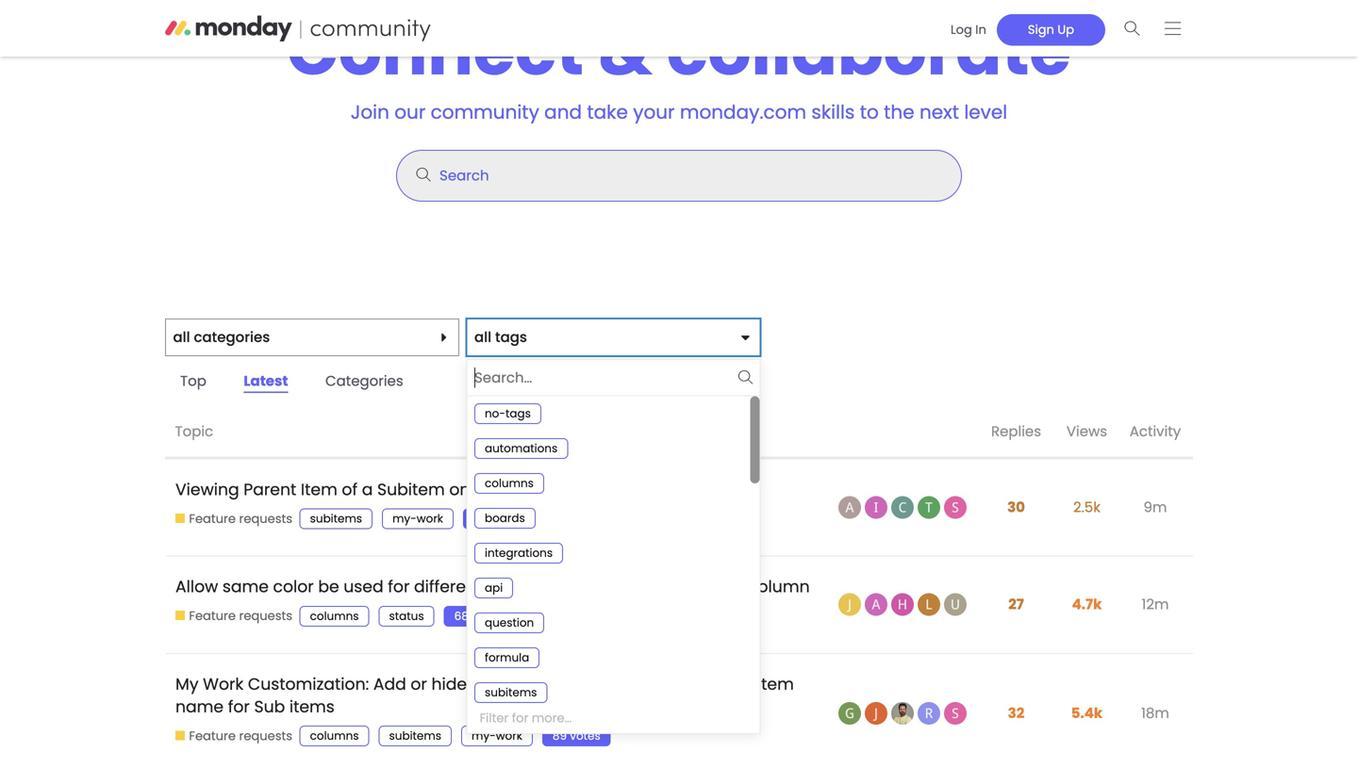 Task type: describe. For each thing, give the bounding box(es) containing it.
work for left the 'my-work' link
[[417, 511, 443, 527]]

tags list for hide
[[300, 726, 620, 747]]

log in button
[[940, 14, 997, 46]]

allow same color be used for different statuses within the same status column link
[[175, 562, 810, 613]]

status inside allow same color be used for different statuses within the same status column link
[[694, 576, 744, 599]]

jeremy liddle - frequent poster image
[[865, 703, 888, 725]]

charles karpiuk - frequent poster image
[[891, 497, 914, 519]]

take
[[587, 99, 628, 125]]

your
[[633, 99, 675, 125]]

john - frequent poster image
[[891, 703, 914, 725]]

subitem
[[377, 479, 445, 501]]

taylor tedesco - frequent poster image
[[918, 497, 941, 519]]

32 button
[[1003, 693, 1030, 735]]

any
[[471, 673, 503, 696]]

18m link
[[1137, 689, 1174, 738]]

viewing parent item of a subitem on my work link
[[175, 465, 543, 516]]

columns for add
[[310, 729, 359, 744]]

parent
[[699, 673, 753, 696]]

different
[[414, 576, 482, 599]]

94 votes
[[474, 511, 521, 527]]

categories
[[325, 371, 403, 392]]

alexandre campagna - frequent poster image
[[865, 594, 888, 617]]

9 radio item from the top
[[467, 676, 750, 711]]

4.7k
[[1072, 595, 1102, 615]]

sonya senkowsky - most recent poster image for viewing parent item of a subitem on my work
[[944, 497, 967, 519]]

or
[[411, 673, 427, 696]]

1 same from the left
[[223, 576, 269, 599]]

community
[[431, 99, 539, 125]]

9m link
[[1139, 484, 1172, 532]]

customization:
[[248, 673, 369, 696]]

3 radio item from the top
[[467, 467, 750, 501]]

filter
[[480, 710, 509, 727]]

allow
[[175, 576, 218, 599]]

2.5k
[[1074, 498, 1101, 518]]

latest
[[244, 371, 288, 392]]

27
[[1009, 595, 1024, 615]]

log
[[951, 21, 972, 38]]

columns for be
[[310, 609, 359, 624]]

sign
[[1028, 21, 1055, 38]]

filter for more…
[[480, 710, 572, 727]]

monday community forum image
[[165, 15, 467, 41]]

0 vertical spatial work
[[502, 479, 543, 501]]

my inside my work customization: add or hide any column to view & show parent item name for sub items
[[175, 673, 199, 696]]

94
[[474, 511, 488, 527]]

1 radio item from the top
[[467, 397, 750, 432]]

monday.com
[[680, 99, 807, 125]]

used
[[344, 576, 384, 599]]

join
[[351, 99, 390, 125]]

all for all categories
[[173, 327, 190, 348]]

next
[[920, 99, 959, 125]]

replies button
[[981, 407, 1052, 458]]

feature for my
[[189, 728, 236, 745]]

27 button
[[1004, 584, 1029, 627]]

parent
[[244, 479, 296, 501]]

on
[[449, 479, 470, 501]]

connect & collaborate join our community and take your monday.com skills to the next level
[[287, 3, 1072, 125]]

Search… search field
[[475, 364, 735, 392]]

add
[[373, 673, 406, 696]]

up
[[1058, 21, 1075, 38]]

navigation containing log in
[[934, 8, 1193, 48]]

item inside my work customization: add or hide any column to view & show parent item name for sub items
[[757, 673, 794, 696]]

89 votes link
[[542, 726, 611, 747]]

all tags
[[475, 327, 527, 348]]

our
[[395, 99, 426, 125]]

30 button
[[1003, 487, 1030, 529]]

subitems for the leftmost subitems link
[[310, 511, 362, 527]]

sign up
[[1028, 21, 1075, 38]]

topic
[[175, 422, 213, 442]]

my work customization: add or hide any column to view & show parent item name for sub items link
[[175, 659, 794, 733]]

work for the right the 'my-work' link
[[496, 729, 523, 744]]

my work customization: add or hide any column to view & show parent item name for sub items
[[175, 673, 794, 719]]

john s - most recent poster image
[[944, 594, 967, 617]]

2 same from the left
[[643, 576, 689, 599]]

be
[[318, 576, 339, 599]]

column inside allow same color be used for different statuses within the same status column link
[[748, 576, 810, 599]]

feature requests link for work
[[175, 728, 293, 745]]

categories link
[[310, 367, 419, 396]]

adam krukemyer - original poster image
[[839, 497, 861, 519]]

12m
[[1142, 595, 1169, 615]]

column inside my work customization: add or hide any column to view & show parent item name for sub items
[[508, 673, 569, 696]]

68
[[454, 609, 469, 624]]

1 horizontal spatial my-work link
[[461, 726, 533, 747]]

the inside connect & collaborate join our community and take your monday.com skills to the next level
[[884, 99, 915, 125]]

items
[[289, 696, 335, 719]]

views button
[[1052, 407, 1123, 458]]

connect
[[287, 3, 584, 98]]

iandee - frequent poster image
[[865, 497, 888, 519]]

open advanced search image
[[406, 158, 440, 192]]

color
[[273, 576, 314, 599]]

to inside my work customization: add or hide any column to view & show parent item name for sub items
[[574, 673, 590, 696]]

requests for same
[[239, 608, 293, 625]]

2 radio item from the top
[[467, 432, 750, 467]]

hide
[[432, 673, 467, 696]]

for inside my work customization: add or hide any column to view & show parent item name for sub items
[[228, 696, 250, 719]]

5 radio item from the top
[[467, 536, 750, 571]]



Task type: vqa. For each thing, say whether or not it's contained in the screenshot.
ux-ui
no



Task type: locate. For each thing, give the bounding box(es) containing it.
votes inside 89 votes link
[[570, 729, 601, 744]]

2 vertical spatial feature requests link
[[175, 728, 293, 745]]

my-
[[393, 511, 417, 527], [472, 729, 496, 744]]

tags list for subitem
[[300, 509, 541, 530]]

posters element
[[834, 407, 981, 458]]

requests down color
[[239, 608, 293, 625]]

0 vertical spatial my-work
[[393, 511, 443, 527]]

0 horizontal spatial item
[[301, 479, 338, 501]]

columns link for be
[[300, 606, 369, 627]]

requests
[[239, 511, 293, 528], [239, 608, 293, 625], [239, 728, 293, 745]]

same
[[223, 576, 269, 599], [643, 576, 689, 599]]

2 vertical spatial votes
[[570, 729, 601, 744]]

0 horizontal spatial subitems link
[[300, 509, 373, 530]]

the right within
[[612, 576, 639, 599]]

subitems
[[310, 511, 362, 527], [389, 729, 441, 744]]

1 requests from the top
[[239, 511, 293, 528]]

for left sub
[[228, 696, 250, 719]]

work down subitem
[[417, 511, 443, 527]]

sonya senkowsky - most recent poster image right taylor tedesco - frequent poster image
[[944, 497, 967, 519]]

sign up button
[[997, 14, 1106, 46]]

work down filter
[[496, 729, 523, 744]]

tags list
[[300, 509, 541, 530], [300, 606, 522, 627], [300, 726, 620, 747]]

1 horizontal spatial column
[[748, 576, 810, 599]]

2 vertical spatial requests
[[239, 728, 293, 745]]

2 vertical spatial feature requests
[[189, 728, 293, 745]]

0 vertical spatial requests
[[239, 511, 293, 528]]

2 feature requests from the top
[[189, 608, 293, 625]]

0 vertical spatial subitems
[[310, 511, 362, 527]]

1 horizontal spatial my
[[475, 479, 498, 501]]

subitems link
[[300, 509, 373, 530], [379, 726, 452, 747]]

requests for parent
[[239, 511, 293, 528]]

feature requests down allow
[[189, 608, 293, 625]]

feature requests link
[[175, 511, 293, 528], [175, 608, 293, 625], [175, 728, 293, 745]]

my-work down filter
[[472, 729, 523, 744]]

the
[[884, 99, 915, 125], [612, 576, 639, 599]]

1 vertical spatial subitems link
[[379, 726, 452, 747]]

work
[[417, 511, 443, 527], [496, 729, 523, 744]]

12m link
[[1137, 581, 1174, 629]]

1 vertical spatial column
[[508, 673, 569, 696]]

1 vertical spatial work
[[496, 729, 523, 744]]

tags list down "different"
[[300, 606, 522, 627]]

0 horizontal spatial all
[[173, 327, 190, 348]]

0 horizontal spatial same
[[223, 576, 269, 599]]

2 columns link from the top
[[300, 726, 369, 747]]

view
[[594, 673, 631, 696]]

2 horizontal spatial for
[[512, 710, 529, 727]]

activity button
[[1123, 407, 1193, 458]]

sonya senkowsky - most recent poster image right regan ludwar - frequent poster icon
[[944, 703, 967, 725]]

& right view
[[635, 673, 647, 696]]

my- down filter
[[472, 729, 496, 744]]

navigation
[[934, 8, 1193, 48]]

0 vertical spatial feature
[[189, 511, 236, 528]]

1 columns from the top
[[310, 609, 359, 624]]

status inside status link
[[389, 609, 424, 624]]

1 vertical spatial feature
[[189, 608, 236, 625]]

1 horizontal spatial work
[[502, 479, 543, 501]]

2 sonya senkowsky - most recent poster image from the top
[[944, 703, 967, 725]]

my
[[475, 479, 498, 501], [175, 673, 199, 696]]

1 vertical spatial feature requests
[[189, 608, 293, 625]]

0 horizontal spatial work
[[417, 511, 443, 527]]

3 requests from the top
[[239, 728, 293, 745]]

& inside my work customization: add or hide any column to view & show parent item name for sub items
[[635, 673, 647, 696]]

log in
[[951, 21, 987, 38]]

feature requests link for parent
[[175, 511, 293, 528]]

subitems down or
[[389, 729, 441, 744]]

0 horizontal spatial my-
[[393, 511, 417, 527]]

0 vertical spatial columns link
[[300, 606, 369, 627]]

column
[[748, 576, 810, 599], [508, 673, 569, 696]]

0 vertical spatial columns
[[310, 609, 359, 624]]

more…
[[532, 710, 572, 727]]

3 tags list from the top
[[300, 726, 620, 747]]

1 horizontal spatial work
[[496, 729, 523, 744]]

feature requests link down allow
[[175, 608, 293, 625]]

1 horizontal spatial the
[[884, 99, 915, 125]]

feature
[[189, 511, 236, 528], [189, 608, 236, 625], [189, 728, 236, 745]]

regan ludwar - frequent poster image
[[918, 703, 941, 725]]

my-work link
[[382, 509, 454, 530], [461, 726, 533, 747]]

my right "on"
[[475, 479, 498, 501]]

all categories
[[173, 327, 270, 348]]

votes right 68
[[472, 609, 502, 624]]

subitems link down of
[[300, 509, 373, 530]]

Search text field
[[397, 151, 961, 201]]

1 horizontal spatial to
[[860, 99, 879, 125]]

8 radio item from the top
[[467, 641, 750, 676]]

level
[[964, 99, 1008, 125]]

4 radio item from the top
[[467, 501, 750, 536]]

work up name
[[203, 673, 244, 696]]

1 horizontal spatial item
[[757, 673, 794, 696]]

0 horizontal spatial the
[[612, 576, 639, 599]]

work inside my work customization: add or hide any column to view & show parent item name for sub items
[[203, 673, 244, 696]]

1 vertical spatial my-work
[[472, 729, 523, 744]]

jaewoo kim - original poster image
[[839, 594, 861, 617]]

search image
[[739, 371, 753, 385]]

columns link down items
[[300, 726, 369, 747]]

grace patterson - original poster image
[[839, 703, 861, 725]]

subitems for the bottom subitems link
[[389, 729, 441, 744]]

name
[[175, 696, 224, 719]]

my- down subitem
[[393, 511, 417, 527]]

2 feature from the top
[[189, 608, 236, 625]]

columns link for add
[[300, 726, 369, 747]]

1 vertical spatial sonya senkowsky - most recent poster image
[[944, 703, 967, 725]]

94 votes link
[[463, 509, 532, 530]]

feature down name
[[189, 728, 236, 745]]

requests down parent
[[239, 511, 293, 528]]

1 vertical spatial columns link
[[300, 726, 369, 747]]

0 vertical spatial status
[[694, 576, 744, 599]]

statuses
[[487, 576, 555, 599]]

2 vertical spatial tags list
[[300, 726, 620, 747]]

& inside connect & collaborate join our community and take your monday.com skills to the next level
[[598, 3, 653, 98]]

1 horizontal spatial for
[[388, 576, 410, 599]]

1 vertical spatial requests
[[239, 608, 293, 625]]

requests for work
[[239, 728, 293, 745]]

menu image
[[1165, 21, 1181, 35]]

89
[[553, 729, 567, 744]]

1 feature requests from the top
[[189, 511, 293, 528]]

0 vertical spatial my-work link
[[382, 509, 454, 530]]

replies
[[991, 422, 1042, 442]]

1 vertical spatial my
[[175, 673, 199, 696]]

viewing parent item of a subitem on my work
[[175, 479, 543, 501]]

votes inside 68 votes link
[[472, 609, 502, 624]]

0 horizontal spatial column
[[508, 673, 569, 696]]

2 feature requests link from the top
[[175, 608, 293, 625]]

sonya senkowsky - most recent poster image for my work customization: add or hide any column to view & show parent item name for sub items
[[944, 703, 967, 725]]

views
[[1067, 422, 1108, 442]]

to
[[860, 99, 879, 125], [574, 673, 590, 696]]

1 columns link from the top
[[300, 606, 369, 627]]

sonya senkowsky - most recent poster image
[[944, 497, 967, 519], [944, 703, 967, 725]]

1 vertical spatial tags list
[[300, 606, 522, 627]]

my-work down subitem
[[393, 511, 443, 527]]

1 feature from the top
[[189, 511, 236, 528]]

item right parent
[[757, 673, 794, 696]]

1 horizontal spatial status
[[694, 576, 744, 599]]

status link
[[379, 606, 435, 627]]

feature requests link down viewing
[[175, 511, 293, 528]]

columns down be
[[310, 609, 359, 624]]

1 vertical spatial my-
[[472, 729, 496, 744]]

votes
[[491, 511, 521, 527], [472, 609, 502, 624], [570, 729, 601, 744]]

activity
[[1130, 422, 1181, 442]]

1 vertical spatial &
[[635, 673, 647, 696]]

0 vertical spatial the
[[884, 99, 915, 125]]

&
[[598, 3, 653, 98], [635, 673, 647, 696]]

68 votes link
[[444, 606, 513, 627]]

the left next
[[884, 99, 915, 125]]

my-work for left the 'my-work' link
[[393, 511, 443, 527]]

2 all from the left
[[475, 327, 492, 348]]

menu
[[467, 397, 760, 711]]

search image
[[1125, 21, 1141, 35]]

for
[[388, 576, 410, 599], [228, 696, 250, 719], [512, 710, 529, 727]]

allow same color be used for different statuses within the same status column
[[175, 576, 810, 599]]

column left jaewoo kim - original poster icon
[[748, 576, 810, 599]]

my-work link down my work customization: add or hide any column to view & show parent item name for sub items
[[461, 726, 533, 747]]

feature down viewing
[[189, 511, 236, 528]]

0 horizontal spatial status
[[389, 609, 424, 624]]

lucas vaneveld - frequent poster image
[[918, 594, 941, 617]]

feature requests for work
[[189, 728, 293, 745]]

radio item
[[467, 397, 750, 432], [467, 432, 750, 467], [467, 467, 750, 501], [467, 501, 750, 536], [467, 536, 750, 571], [467, 571, 750, 606], [467, 606, 750, 641], [467, 641, 750, 676], [467, 676, 750, 711]]

columns down items
[[310, 729, 359, 744]]

my-work
[[393, 511, 443, 527], [472, 729, 523, 744]]

0 horizontal spatial to
[[574, 673, 590, 696]]

columns link down be
[[300, 606, 369, 627]]

all
[[173, 327, 190, 348], [475, 327, 492, 348]]

0 horizontal spatial subitems
[[310, 511, 362, 527]]

18m
[[1142, 704, 1170, 724]]

my- for left the 'my-work' link
[[393, 511, 417, 527]]

for up status link
[[388, 576, 410, 599]]

categories
[[194, 327, 270, 348]]

collaborate
[[667, 3, 1072, 98]]

all left tags
[[475, 327, 492, 348]]

3 feature requests link from the top
[[175, 728, 293, 745]]

feature requests down sub
[[189, 728, 293, 745]]

feature requests link for same
[[175, 608, 293, 625]]

0 vertical spatial sonya senkowsky - most recent poster image
[[944, 497, 967, 519]]

all for all tags
[[475, 327, 492, 348]]

my- for the right the 'my-work' link
[[472, 729, 496, 744]]

1 vertical spatial to
[[574, 673, 590, 696]]

columns
[[310, 609, 359, 624], [310, 729, 359, 744]]

same left color
[[223, 576, 269, 599]]

tags list for for
[[300, 606, 522, 627]]

2 vertical spatial feature
[[189, 728, 236, 745]]

0 vertical spatial work
[[417, 511, 443, 527]]

votes inside 94 votes link
[[491, 511, 521, 527]]

0 vertical spatial my
[[475, 479, 498, 501]]

0 horizontal spatial for
[[228, 696, 250, 719]]

my-work for the right the 'my-work' link
[[472, 729, 523, 744]]

my up name
[[175, 673, 199, 696]]

1 horizontal spatial same
[[643, 576, 689, 599]]

sub
[[254, 696, 285, 719]]

0 horizontal spatial work
[[203, 673, 244, 696]]

1 vertical spatial votes
[[472, 609, 502, 624]]

to left view
[[574, 673, 590, 696]]

tags
[[495, 327, 527, 348]]

0 vertical spatial column
[[748, 576, 810, 599]]

for right filter
[[512, 710, 529, 727]]

a
[[362, 479, 373, 501]]

1 horizontal spatial subitems link
[[379, 726, 452, 747]]

subitems down of
[[310, 511, 362, 527]]

89 votes
[[553, 729, 601, 744]]

tags list containing subitems
[[300, 509, 541, 530]]

viewing
[[175, 479, 239, 501]]

1 all from the left
[[173, 327, 190, 348]]

skills
[[812, 99, 855, 125]]

1 vertical spatial the
[[612, 576, 639, 599]]

3 feature requests from the top
[[189, 728, 293, 745]]

68 votes
[[454, 609, 502, 624]]

within
[[560, 576, 608, 599]]

to inside connect & collaborate join our community and take your monday.com skills to the next level
[[860, 99, 879, 125]]

2 requests from the top
[[239, 608, 293, 625]]

0 vertical spatial my-
[[393, 511, 417, 527]]

top
[[180, 371, 206, 392]]

feature for viewing
[[189, 511, 236, 528]]

7 radio item from the top
[[467, 606, 750, 641]]

0 vertical spatial votes
[[491, 511, 521, 527]]

5.4k
[[1071, 704, 1103, 724]]

subitems link down or
[[379, 726, 452, 747]]

item left of
[[301, 479, 338, 501]]

1 horizontal spatial my-
[[472, 729, 496, 744]]

0 vertical spatial feature requests
[[189, 511, 293, 528]]

in
[[976, 21, 987, 38]]

0 horizontal spatial my
[[175, 673, 199, 696]]

my-work link down subitem
[[382, 509, 454, 530]]

feature requests for same
[[189, 608, 293, 625]]

1 vertical spatial status
[[389, 609, 424, 624]]

30
[[1008, 498, 1025, 518]]

& up take
[[598, 3, 653, 98]]

column up 'filter for more…'
[[508, 673, 569, 696]]

of
[[342, 479, 358, 501]]

1 vertical spatial columns
[[310, 729, 359, 744]]

1 horizontal spatial my-work
[[472, 729, 523, 744]]

show
[[652, 673, 694, 696]]

feature requests for parent
[[189, 511, 293, 528]]

0 vertical spatial &
[[598, 3, 653, 98]]

0 vertical spatial tags list
[[300, 509, 541, 530]]

9m
[[1144, 498, 1167, 518]]

32
[[1008, 704, 1025, 724]]

feature for allow
[[189, 608, 236, 625]]

and
[[544, 99, 582, 125]]

votes right 94
[[491, 511, 521, 527]]

1 vertical spatial work
[[203, 673, 244, 696]]

feature down allow
[[189, 608, 236, 625]]

1 vertical spatial item
[[757, 673, 794, 696]]

0 horizontal spatial my-work link
[[382, 509, 454, 530]]

feature requests
[[189, 511, 293, 528], [189, 608, 293, 625], [189, 728, 293, 745]]

0 horizontal spatial my-work
[[393, 511, 443, 527]]

0 vertical spatial subitems link
[[300, 509, 373, 530]]

votes right 89
[[570, 729, 601, 744]]

6 radio item from the top
[[467, 571, 750, 606]]

1 horizontal spatial subitems
[[389, 729, 441, 744]]

votes for my
[[491, 511, 521, 527]]

votes for statuses
[[472, 609, 502, 624]]

1 vertical spatial feature requests link
[[175, 608, 293, 625]]

0 vertical spatial feature requests link
[[175, 511, 293, 528]]

to right skills
[[860, 99, 879, 125]]

1 vertical spatial my-work link
[[461, 726, 533, 747]]

2 tags list from the top
[[300, 606, 522, 627]]

all up top
[[173, 327, 190, 348]]

requests down sub
[[239, 728, 293, 745]]

3 feature from the top
[[189, 728, 236, 745]]

1 sonya senkowsky - most recent poster image from the top
[[944, 497, 967, 519]]

work up 94 votes
[[502, 479, 543, 501]]

1 tags list from the top
[[300, 509, 541, 530]]

hgx5a4 - frequent poster image
[[891, 594, 914, 617]]

1 horizontal spatial all
[[475, 327, 492, 348]]

latest link
[[229, 367, 303, 396]]

same right within
[[643, 576, 689, 599]]

0 vertical spatial to
[[860, 99, 879, 125]]

tags list down subitem
[[300, 509, 541, 530]]

tags list down my work customization: add or hide any column to view & show parent item name for sub items
[[300, 726, 620, 747]]

top link
[[165, 367, 222, 396]]

2 columns from the top
[[310, 729, 359, 744]]

0 vertical spatial item
[[301, 479, 338, 501]]

1 feature requests link from the top
[[175, 511, 293, 528]]

1 vertical spatial subitems
[[389, 729, 441, 744]]

feature requests link down name
[[175, 728, 293, 745]]

feature requests down parent
[[189, 511, 293, 528]]



